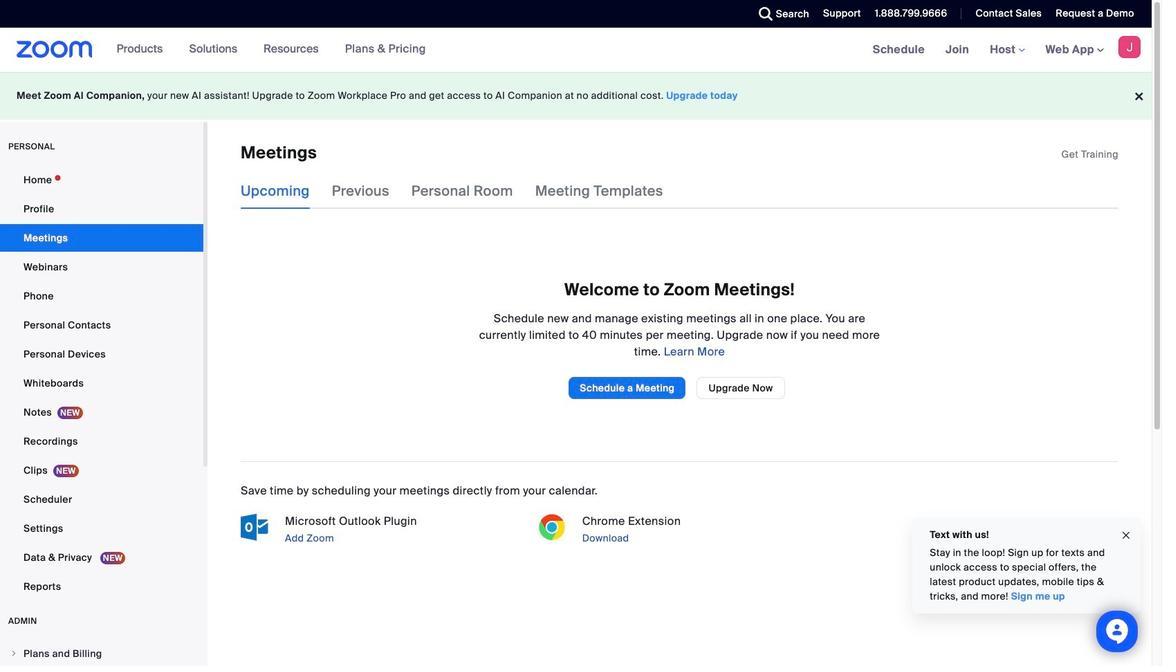 Task type: locate. For each thing, give the bounding box(es) containing it.
footer
[[0, 72, 1152, 120]]

zoom logo image
[[17, 41, 92, 58]]

application
[[1062, 147, 1119, 161]]

profile picture image
[[1119, 36, 1141, 58]]

close image
[[1121, 528, 1132, 543]]

personal menu menu
[[0, 166, 203, 602]]

product information navigation
[[106, 28, 437, 72]]

banner
[[0, 28, 1152, 73]]

menu item
[[0, 641, 203, 666]]



Task type: describe. For each thing, give the bounding box(es) containing it.
right image
[[10, 650, 18, 658]]

meetings navigation
[[863, 28, 1152, 73]]

tabs of meeting tab list
[[241, 173, 686, 209]]



Task type: vqa. For each thing, say whether or not it's contained in the screenshot.
banner
yes



